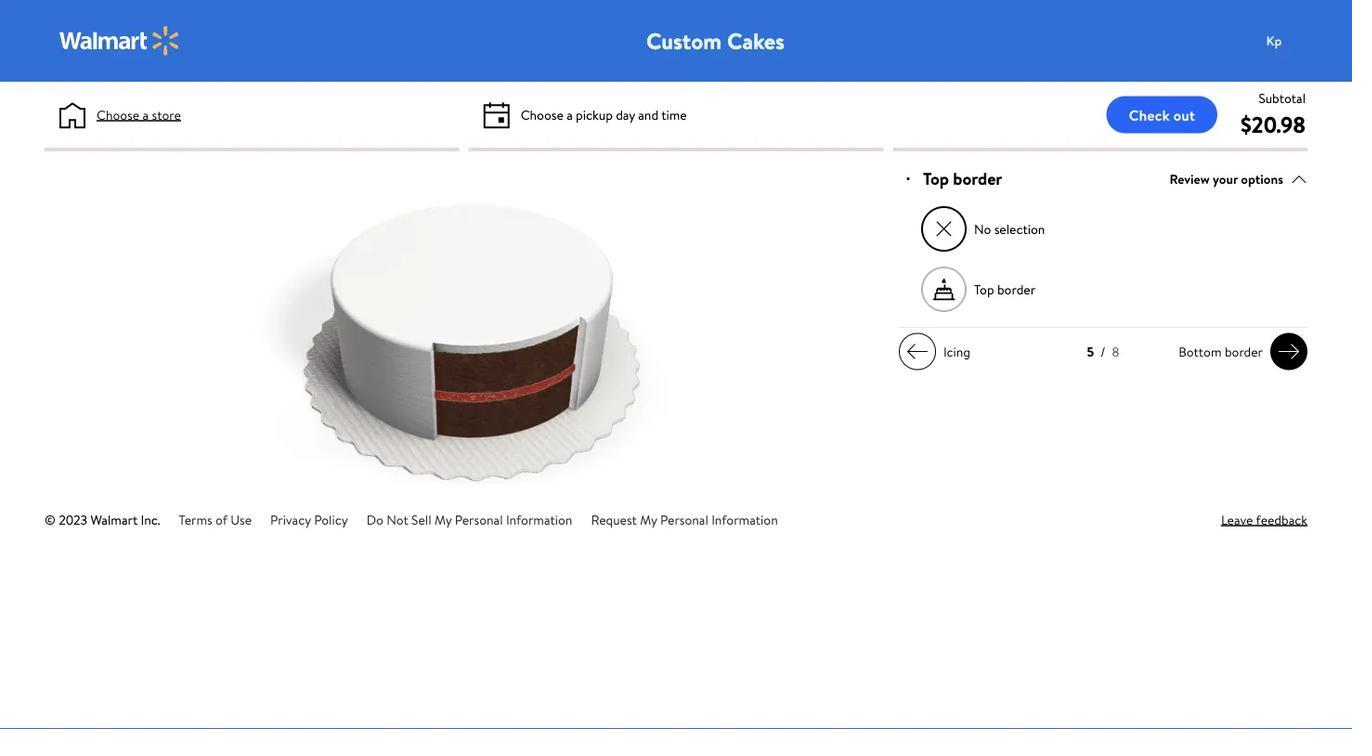 Task type: vqa. For each thing, say whether or not it's contained in the screenshot.
Check
yes



Task type: describe. For each thing, give the bounding box(es) containing it.
icing link
[[899, 333, 978, 370]]

subtotal $20.98
[[1241, 89, 1306, 140]]

options
[[1241, 170, 1283, 188]]

icon for continue arrow image inside the bottom border link
[[1278, 341, 1300, 363]]

1 vertical spatial top border
[[974, 280, 1036, 298]]

back to walmart.com image
[[59, 26, 180, 56]]

review your options
[[1170, 170, 1283, 188]]

not
[[386, 510, 408, 528]]

kp button
[[1256, 22, 1330, 59]]

selection
[[994, 220, 1045, 238]]

0 horizontal spatial top
[[923, 167, 949, 191]]

check
[[1129, 104, 1170, 125]]

terms of use
[[179, 510, 252, 528]]

remove image
[[934, 219, 954, 239]]

review your options link
[[1170, 166, 1308, 191]]

©
[[45, 510, 56, 528]]

leave
[[1221, 510, 1253, 528]]

up arrow image
[[1291, 171, 1308, 187]]

use
[[231, 510, 252, 528]]

no selection
[[974, 220, 1045, 238]]

leave feedback button
[[1221, 510, 1308, 529]]

kp
[[1266, 31, 1282, 50]]

custom
[[646, 25, 722, 56]]

sell
[[411, 510, 431, 528]]

5 / 8
[[1087, 343, 1119, 361]]

$20.98
[[1241, 109, 1306, 140]]

do not sell my personal information
[[366, 510, 572, 528]]

do
[[366, 510, 383, 528]]

a for pickup
[[567, 105, 573, 124]]

5
[[1087, 343, 1094, 361]]

© 2023 walmart inc.
[[45, 510, 160, 528]]

choose for choose a store
[[97, 105, 139, 124]]

custom cakes
[[646, 25, 785, 56]]

2 personal from the left
[[660, 510, 708, 528]]

time
[[661, 105, 687, 124]]

bottom border link
[[1171, 333, 1308, 370]]

your
[[1213, 170, 1238, 188]]

walmart
[[90, 510, 138, 528]]

request my personal information
[[591, 510, 778, 528]]

0 vertical spatial border
[[953, 167, 1002, 191]]

1 personal from the left
[[455, 510, 503, 528]]

request
[[591, 510, 637, 528]]

policy
[[314, 510, 348, 528]]

2 vertical spatial border
[[1225, 342, 1263, 360]]

no
[[974, 220, 991, 238]]

pickup
[[576, 105, 613, 124]]

do not sell my personal information link
[[366, 510, 572, 528]]

request my personal information link
[[591, 510, 778, 528]]

bottom
[[1179, 342, 1222, 360]]



Task type: locate. For each thing, give the bounding box(es) containing it.
cakes
[[727, 25, 785, 56]]

0 horizontal spatial my
[[435, 510, 452, 528]]

1 my from the left
[[435, 510, 452, 528]]

choose
[[97, 105, 139, 124], [521, 105, 564, 124]]

1 vertical spatial top
[[974, 280, 994, 298]]

bottom border
[[1179, 342, 1263, 360]]

1 horizontal spatial a
[[567, 105, 573, 124]]

8
[[1112, 343, 1119, 361]]

terms
[[179, 510, 212, 528]]

icon for continue arrow image
[[906, 341, 929, 363], [1278, 341, 1300, 363]]

/
[[1101, 343, 1106, 361]]

0 horizontal spatial choose
[[97, 105, 139, 124]]

review
[[1170, 170, 1210, 188]]

2 choose from the left
[[521, 105, 564, 124]]

1 horizontal spatial personal
[[660, 510, 708, 528]]

1 horizontal spatial choose
[[521, 105, 564, 124]]

privacy policy link
[[270, 510, 348, 528]]

top
[[923, 167, 949, 191], [974, 280, 994, 298]]

2 information from the left
[[712, 510, 778, 528]]

choose left store
[[97, 105, 139, 124]]

top down no
[[974, 280, 994, 298]]

1 horizontal spatial information
[[712, 510, 778, 528]]

leave feedback
[[1221, 510, 1308, 528]]

choose a store link
[[97, 105, 181, 124]]

1 choose from the left
[[97, 105, 139, 124]]

top border
[[923, 167, 1002, 191], [974, 280, 1036, 298]]

1 vertical spatial border
[[997, 280, 1036, 298]]

out
[[1173, 104, 1195, 125]]

1 horizontal spatial my
[[640, 510, 657, 528]]

1 horizontal spatial icon for continue arrow image
[[1278, 341, 1300, 363]]

inc.
[[141, 510, 160, 528]]

choose for choose a pickup day and time
[[521, 105, 564, 124]]

my right request
[[640, 510, 657, 528]]

day
[[616, 105, 635, 124]]

a left pickup
[[567, 105, 573, 124]]

2 icon for continue arrow image from the left
[[1278, 341, 1300, 363]]

2 a from the left
[[567, 105, 573, 124]]

subtotal
[[1259, 89, 1306, 107]]

personal right request
[[660, 510, 708, 528]]

icon for continue arrow image inside "icing" link
[[906, 341, 929, 363]]

border right bottom
[[1225, 342, 1263, 360]]

0 horizontal spatial information
[[506, 510, 572, 528]]

border down selection
[[997, 280, 1036, 298]]

top border up remove image
[[923, 167, 1002, 191]]

2023
[[59, 510, 87, 528]]

0 vertical spatial top
[[923, 167, 949, 191]]

and
[[638, 105, 659, 124]]

personal
[[455, 510, 503, 528], [660, 510, 708, 528]]

my right sell on the bottom of page
[[435, 510, 452, 528]]

of
[[215, 510, 228, 528]]

feedback
[[1256, 510, 1308, 528]]

1 information from the left
[[506, 510, 572, 528]]

store
[[152, 105, 181, 124]]

a for store
[[143, 105, 149, 124]]

2 my from the left
[[640, 510, 657, 528]]

top up remove image
[[923, 167, 949, 191]]

a left store
[[143, 105, 149, 124]]

personal right sell on the bottom of page
[[455, 510, 503, 528]]

1 horizontal spatial top
[[974, 280, 994, 298]]

choose left pickup
[[521, 105, 564, 124]]

0 horizontal spatial personal
[[455, 510, 503, 528]]

choose a store
[[97, 105, 181, 124]]

terms of use link
[[179, 510, 252, 528]]

0 horizontal spatial icon for continue arrow image
[[906, 341, 929, 363]]

0 vertical spatial top border
[[923, 167, 1002, 191]]

information
[[506, 510, 572, 528], [712, 510, 778, 528]]

icon for continue arrow image right bottom border
[[1278, 341, 1300, 363]]

review your options element
[[1170, 169, 1283, 189]]

1 icon for continue arrow image from the left
[[906, 341, 929, 363]]

0 horizontal spatial a
[[143, 105, 149, 124]]

privacy
[[270, 510, 311, 528]]

check out
[[1129, 104, 1195, 125]]

icing
[[944, 342, 970, 360]]

icon for continue arrow image left icing at the top right of page
[[906, 341, 929, 363]]

my
[[435, 510, 452, 528], [640, 510, 657, 528]]

choose a pickup day and time
[[521, 105, 687, 124]]

privacy policy
[[270, 510, 348, 528]]

1 a from the left
[[143, 105, 149, 124]]

border
[[953, 167, 1002, 191], [997, 280, 1036, 298], [1225, 342, 1263, 360]]

check out button
[[1107, 96, 1217, 133]]

border up no
[[953, 167, 1002, 191]]

a
[[143, 105, 149, 124], [567, 105, 573, 124]]

top border down no selection
[[974, 280, 1036, 298]]



